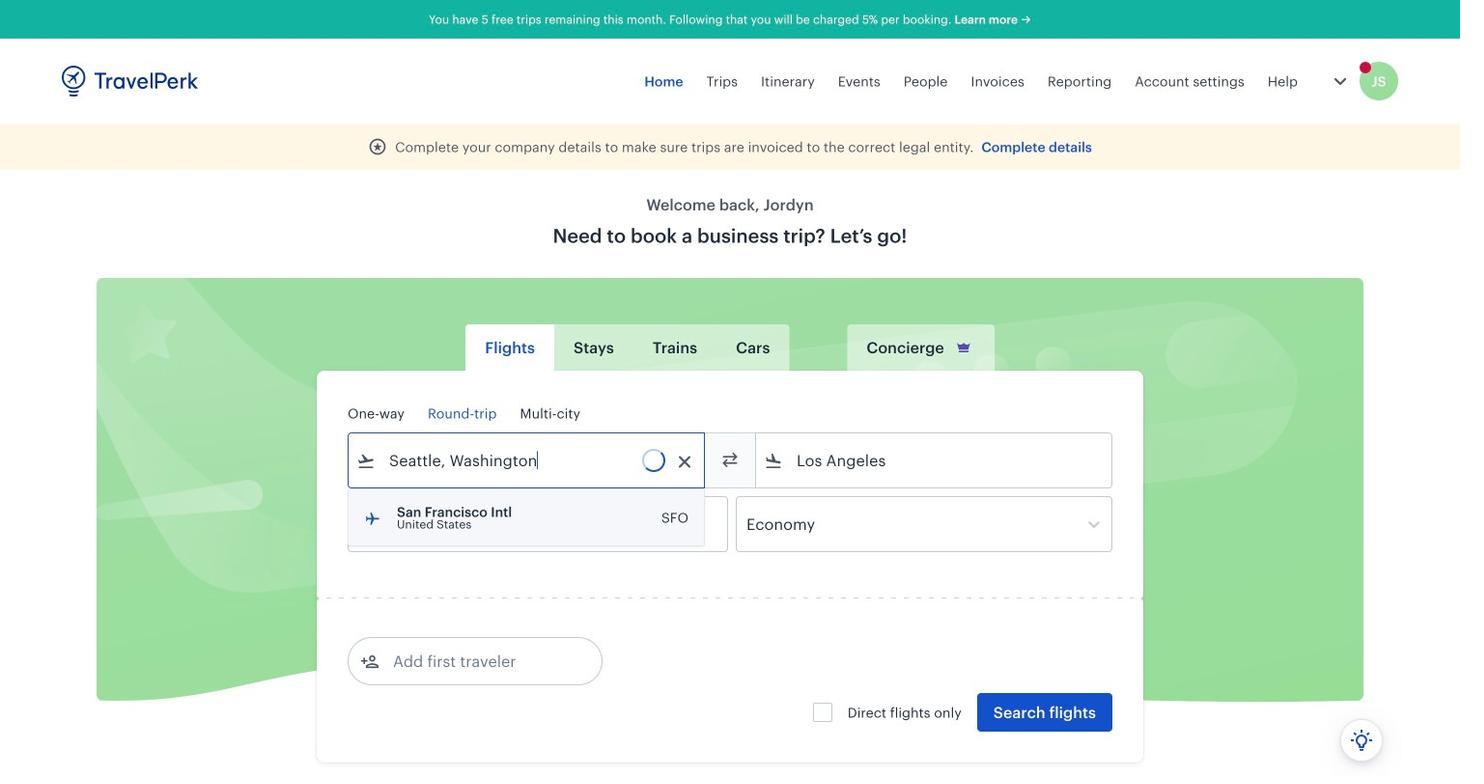 Task type: locate. For each thing, give the bounding box(es) containing it.
Add first traveler search field
[[380, 646, 580, 677]]

From search field
[[376, 445, 679, 476]]

To search field
[[783, 445, 1086, 476]]

Return text field
[[490, 497, 591, 551]]



Task type: describe. For each thing, give the bounding box(es) containing it.
Depart text field
[[376, 497, 476, 551]]



